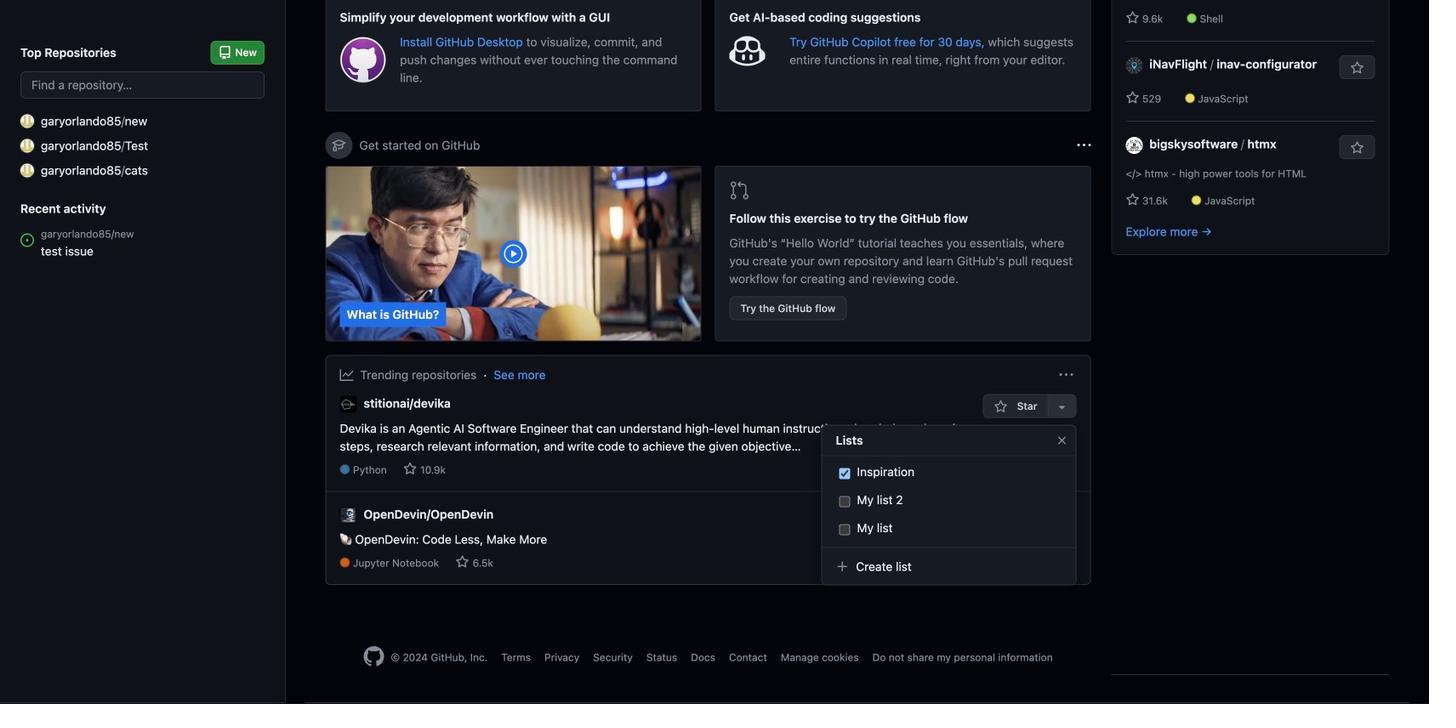 Task type: vqa. For each thing, say whether or not it's contained in the screenshot.
Repo Details element to the top
yes



Task type: describe. For each thing, give the bounding box(es) containing it.
cats image
[[20, 164, 34, 177]]

what is github? element
[[325, 166, 702, 342]]

open issue image
[[20, 234, 34, 247]]

feed item heading menu image
[[1060, 368, 1073, 382]]

github desktop image
[[340, 37, 386, 83]]

add this repository to a list image
[[1055, 400, 1069, 414]]

git pull request image
[[730, 180, 750, 201]]

homepage image
[[364, 647, 384, 667]]

@stitionai profile image
[[340, 396, 357, 413]]

what is github? image
[[326, 167, 701, 341]]

plus image
[[836, 560, 850, 574]]

repo details element for @stitionai profile image
[[340, 462, 983, 478]]

get ai-based coding suggestions element
[[715, 0, 1091, 111]]

@bigskysoftware profile image
[[1126, 137, 1143, 154]]

close menu image
[[1055, 434, 1069, 448]]

try the github flow element
[[715, 166, 1091, 342]]

test image
[[20, 139, 34, 153]]

play image
[[503, 244, 524, 264]]

star image
[[403, 462, 417, 476]]



Task type: locate. For each thing, give the bounding box(es) containing it.
1 vertical spatial star this repository image
[[1351, 141, 1364, 155]]

star this repository image for @bigskysoftware profile 'icon'
[[1351, 141, 1364, 155]]

graph image
[[340, 368, 354, 382]]

0 vertical spatial star this repository image
[[1351, 61, 1364, 75]]

2 star this repository image from the top
[[1351, 141, 1364, 155]]

Top Repositories search field
[[20, 71, 265, 99]]

simplify your development workflow with a gui element
[[325, 0, 702, 111]]

1 repo details element from the top
[[340, 462, 983, 478]]

star image
[[1126, 11, 1140, 25], [1126, 91, 1140, 105], [1126, 193, 1140, 207], [994, 400, 1008, 414], [456, 556, 469, 569]]

None checkbox
[[839, 495, 850, 509], [839, 523, 850, 537], [839, 495, 850, 509], [839, 523, 850, 537]]

1 vertical spatial repo details element
[[340, 556, 547, 571]]

2 repo details element from the top
[[340, 556, 547, 571]]

@inavflight profile image
[[1126, 57, 1143, 74]]

@opendevin profile image
[[340, 507, 357, 524]]

None checkbox
[[839, 467, 850, 481]]

repo details element for '@opendevin profile' image
[[340, 556, 547, 571]]

new image
[[20, 114, 34, 128]]

0 vertical spatial repo details element
[[340, 462, 983, 478]]

why am i seeing this? image
[[1078, 139, 1091, 152]]

explore element
[[1112, 0, 1390, 676]]

Find a repository… text field
[[20, 71, 265, 99]]

star this repository image
[[1351, 61, 1364, 75], [1351, 141, 1364, 155]]

mortar board image
[[332, 139, 346, 152]]

star this repository image for @inavflight profile icon at the top right of page
[[1351, 61, 1364, 75]]

list
[[836, 460, 1062, 541]]

menu
[[821, 418, 1077, 599]]

1 star this repository image from the top
[[1351, 61, 1364, 75]]

repo details element
[[340, 462, 983, 478], [340, 556, 547, 571]]



